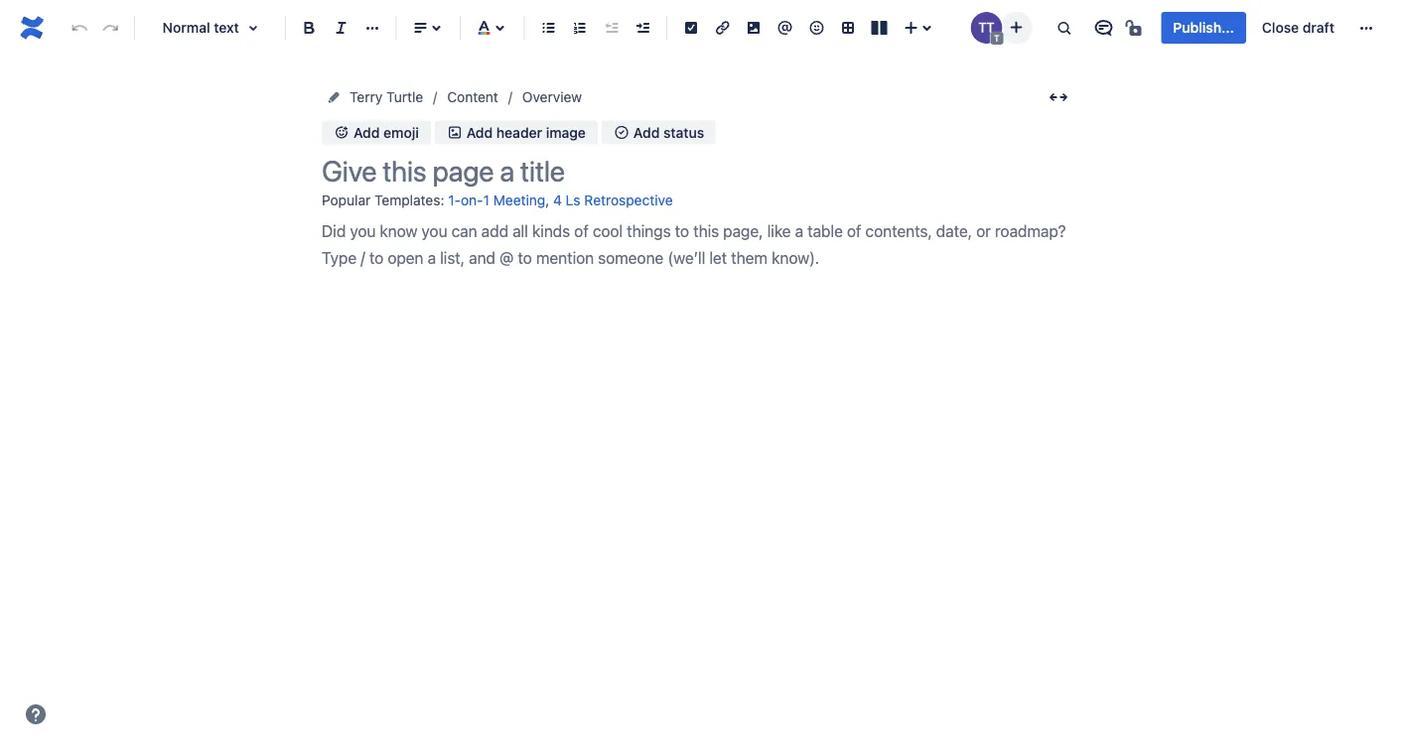 Task type: describe. For each thing, give the bounding box(es) containing it.
retrospective
[[584, 192, 673, 209]]

link image
[[711, 16, 734, 40]]

close draft
[[1262, 19, 1335, 36]]

add status button
[[602, 120, 716, 144]]

meeting
[[493, 192, 545, 209]]

1
[[483, 192, 490, 209]]

Main content area, start typing to enter text. text field
[[322, 218, 1077, 272]]

popular templates: 1-on-1 meeting , 4 ls retrospective
[[322, 192, 673, 209]]

publish...
[[1173, 19, 1234, 36]]

popular
[[322, 192, 371, 208]]

ls
[[566, 192, 581, 209]]

terry
[[350, 89, 383, 105]]

terry turtle image
[[971, 12, 1003, 44]]

terry turtle link
[[350, 85, 423, 109]]

overview link
[[522, 85, 582, 109]]

redo ⌘⇧z image
[[99, 16, 123, 40]]

add status
[[634, 124, 704, 140]]

add image, video, or file image
[[742, 16, 766, 40]]

image icon image
[[447, 124, 463, 140]]

indent tab image
[[631, 16, 655, 40]]

no restrictions image
[[1124, 16, 1148, 40]]

close draft button
[[1250, 12, 1347, 44]]

overview
[[522, 89, 582, 105]]

normal text
[[163, 19, 239, 36]]

emoji image
[[805, 16, 829, 40]]

publish... button
[[1161, 12, 1246, 44]]

more image
[[1355, 16, 1379, 40]]

italic ⌘i image
[[329, 16, 353, 40]]

layouts image
[[868, 16, 891, 40]]

add emoji image
[[334, 124, 350, 140]]

add header image
[[467, 124, 586, 140]]

1-on-1 meeting button
[[448, 185, 545, 218]]



Task type: locate. For each thing, give the bounding box(es) containing it.
find and replace image
[[1052, 16, 1076, 40]]

on-
[[461, 192, 483, 209]]

add for add header image
[[467, 124, 493, 140]]

,
[[545, 192, 549, 208]]

move this page image
[[326, 89, 342, 105]]

add emoji
[[354, 124, 419, 140]]

draft
[[1303, 19, 1335, 36]]

mention image
[[773, 16, 797, 40]]

header
[[496, 124, 542, 140]]

1 horizontal spatial add
[[467, 124, 493, 140]]

normal
[[163, 19, 210, 36]]

more formatting image
[[360, 16, 384, 40]]

confluence image
[[16, 12, 48, 44], [16, 12, 48, 44]]

make page full-width image
[[1047, 85, 1071, 109]]

table image
[[836, 16, 860, 40]]

add header image button
[[435, 120, 598, 144]]

status
[[663, 124, 704, 140]]

add emoji button
[[322, 120, 431, 144]]

add for add emoji
[[354, 124, 380, 140]]

add inside "button"
[[467, 124, 493, 140]]

Give this page a title text field
[[322, 155, 1077, 188]]

1-
[[448, 192, 461, 209]]

add
[[354, 124, 380, 140], [467, 124, 493, 140], [634, 124, 660, 140]]

text
[[214, 19, 239, 36]]

bullet list ⌘⇧8 image
[[537, 16, 560, 40]]

1 add from the left
[[354, 124, 380, 140]]

3 add from the left
[[634, 124, 660, 140]]

invite to edit image
[[1005, 15, 1028, 39]]

add left status
[[634, 124, 660, 140]]

turtle
[[386, 89, 423, 105]]

comment icon image
[[1092, 16, 1116, 40]]

4 ls retrospective button
[[553, 185, 673, 218]]

2 add from the left
[[467, 124, 493, 140]]

add right the image icon
[[467, 124, 493, 140]]

align left image
[[409, 16, 432, 40]]

add inside dropdown button
[[634, 124, 660, 140]]

0 horizontal spatial add
[[354, 124, 380, 140]]

action item image
[[679, 16, 703, 40]]

normal text button
[[143, 6, 277, 50]]

outdent ⇧tab image
[[599, 16, 623, 40]]

2 horizontal spatial add
[[634, 124, 660, 140]]

add inside popup button
[[354, 124, 380, 140]]

close
[[1262, 19, 1299, 36]]

4
[[553, 192, 562, 209]]

terry turtle
[[350, 89, 423, 105]]

help image
[[24, 703, 48, 727]]

undo ⌘z image
[[67, 16, 91, 40]]

templates:
[[374, 192, 444, 208]]

bold ⌘b image
[[298, 16, 321, 40]]

image
[[546, 124, 586, 140]]

add right add emoji image
[[354, 124, 380, 140]]

add for add status
[[634, 124, 660, 140]]

content link
[[447, 85, 498, 109]]

numbered list ⌘⇧7 image
[[568, 16, 592, 40]]

content
[[447, 89, 498, 105]]

emoji
[[383, 124, 419, 140]]



Task type: vqa. For each thing, say whether or not it's contained in the screenshot.
Bold ⌘B icon
yes



